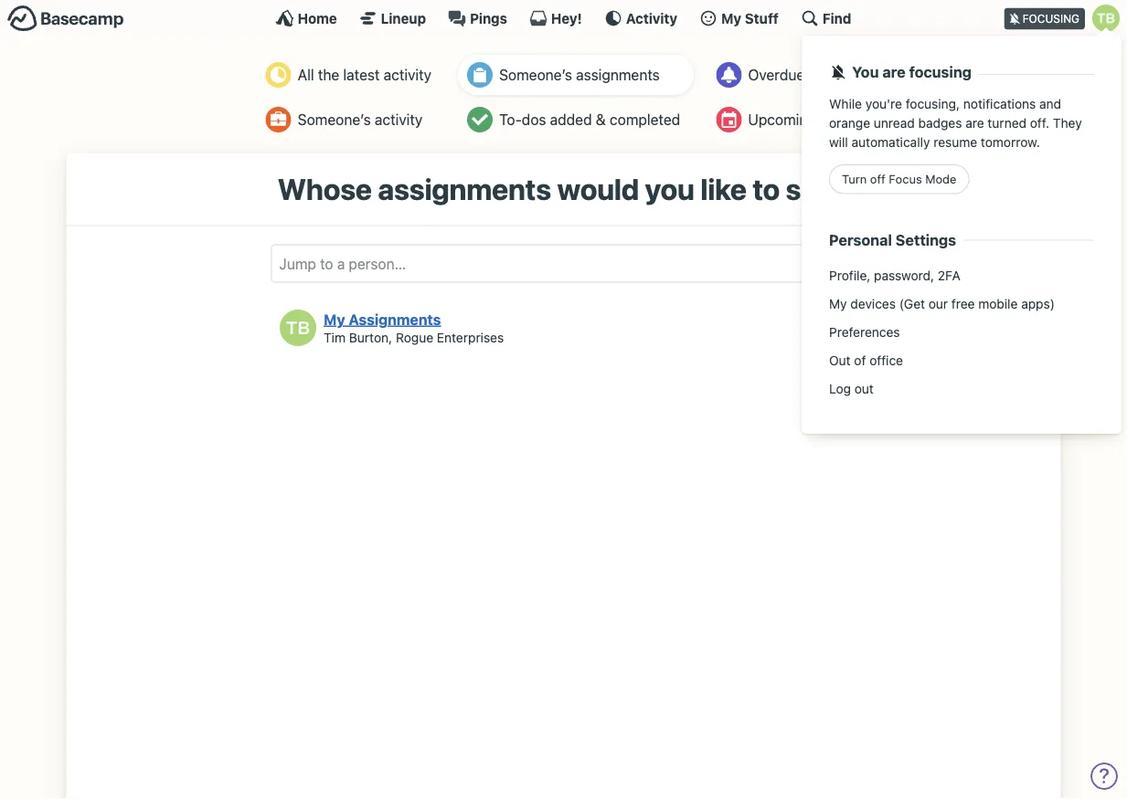 Task type: vqa. For each thing, say whether or not it's contained in the screenshot.
'pitch'
no



Task type: describe. For each thing, give the bounding box(es) containing it.
activity
[[626, 10, 677, 26]]

upcoming
[[748, 111, 816, 128]]

my assignments tim burton,        rogue enterprises
[[324, 311, 504, 345]]

preferences
[[829, 325, 900, 340]]

focusing
[[909, 63, 972, 81]]

while you're focusing, notifications
[[829, 96, 1039, 111]]

dates
[[820, 111, 857, 128]]

off.
[[1030, 115, 1049, 130]]

turn
[[842, 172, 867, 186]]

to-
[[808, 66, 828, 84]]

upcoming dates
[[748, 111, 857, 128]]

profile,
[[829, 268, 871, 283]]

assignments
[[349, 311, 441, 328]]

my stuff
[[721, 10, 779, 26]]

0 vertical spatial are
[[882, 63, 906, 81]]

mobile
[[978, 296, 1018, 311]]

to-dos added & completed link
[[458, 100, 694, 140]]

assignments for someone's
[[576, 66, 660, 84]]

hey!
[[551, 10, 582, 26]]

mode
[[925, 172, 957, 186]]

my stuff button
[[699, 9, 779, 27]]

would
[[557, 172, 639, 207]]

someone's activity
[[298, 111, 423, 128]]

profile, password, 2fa
[[829, 268, 961, 283]]

home
[[298, 10, 337, 26]]

activity link
[[604, 9, 677, 27]]

my for devices
[[829, 296, 847, 311]]

focus
[[889, 172, 922, 186]]

of
[[854, 353, 866, 368]]

to
[[753, 172, 780, 207]]

and orange unread badges
[[829, 96, 1061, 130]]

all
[[298, 66, 314, 84]]

Jump to a person… text field
[[271, 244, 856, 283]]

tomorrow.
[[981, 134, 1040, 149]]

stuff
[[745, 10, 779, 26]]

1 vertical spatial activity
[[375, 111, 423, 128]]

are turned off. they will automatically resume tomorrow.
[[829, 115, 1082, 149]]

unread
[[874, 115, 915, 130]]

0 vertical spatial activity
[[384, 66, 431, 84]]

whose
[[278, 172, 372, 207]]

profile, password, 2fa link
[[820, 262, 1103, 290]]

pings button
[[448, 9, 507, 27]]

turned
[[988, 115, 1027, 130]]

they
[[1053, 115, 1082, 130]]

you
[[852, 63, 879, 81]]

to-dos added & completed
[[499, 111, 680, 128]]

and
[[1039, 96, 1061, 111]]

out of office
[[829, 353, 903, 368]]

assignments for whose
[[378, 172, 551, 207]]

dos inside to-dos added & completed link
[[522, 111, 546, 128]]

settings
[[896, 231, 956, 249]]

todo image
[[467, 107, 493, 133]]

my for stuff
[[721, 10, 742, 26]]

our
[[929, 296, 948, 311]]

will
[[829, 134, 848, 149]]

upcoming dates link
[[707, 100, 871, 140]]

password,
[[874, 268, 934, 283]]

overdue to-dos
[[748, 66, 853, 84]]

focusing,
[[906, 96, 960, 111]]

my devices (get our free mobile apps)
[[829, 296, 1055, 311]]

out
[[854, 381, 874, 396]]

tim burton, rogue enterprises image
[[280, 310, 316, 346]]

the
[[318, 66, 339, 84]]

overdue to-dos link
[[707, 55, 871, 95]]

find
[[823, 10, 851, 26]]

pings
[[470, 10, 507, 26]]

to-
[[499, 111, 522, 128]]

turn off focus mode
[[842, 172, 957, 186]]

tim
[[324, 330, 346, 345]]

see?
[[786, 172, 850, 207]]

while
[[829, 96, 862, 111]]



Task type: locate. For each thing, give the bounding box(es) containing it.
rogue
[[396, 330, 433, 345]]

dos left added
[[522, 111, 546, 128]]

tim burton image
[[1092, 5, 1120, 32]]

2 horizontal spatial my
[[829, 296, 847, 311]]

activity
[[384, 66, 431, 84], [375, 111, 423, 128]]

0 horizontal spatial are
[[882, 63, 906, 81]]

personal settings
[[829, 231, 956, 249]]

added
[[550, 111, 592, 128]]

completed
[[610, 111, 680, 128]]

turn off focus mode button
[[829, 164, 969, 194]]

switch accounts image
[[7, 5, 124, 33]]

(get
[[899, 296, 925, 311]]

dos up the while on the top of page
[[828, 66, 853, 84]]

lineup link
[[359, 9, 426, 27]]

you
[[645, 172, 694, 207]]

badges
[[918, 115, 962, 130]]

out of office link
[[820, 347, 1103, 375]]

enterprises
[[437, 330, 504, 345]]

0 vertical spatial dos
[[828, 66, 853, 84]]

apps)
[[1021, 296, 1055, 311]]

log out link
[[820, 375, 1103, 403]]

office
[[870, 353, 903, 368]]

find button
[[801, 9, 851, 27]]

1 horizontal spatial dos
[[828, 66, 853, 84]]

all the latest activity
[[298, 66, 431, 84]]

resume
[[934, 134, 977, 149]]

hey! button
[[529, 9, 582, 27]]

are up the resume at the right top of the page
[[966, 115, 984, 130]]

my up 'tim'
[[324, 311, 345, 328]]

activity report image
[[266, 62, 291, 88]]

person report image
[[266, 107, 291, 133]]

log
[[829, 381, 851, 396]]

someone's activity link
[[257, 100, 445, 140]]

someone's assignments
[[499, 66, 660, 84]]

whose assignments would you like to see?
[[278, 172, 850, 207]]

main element
[[0, 0, 1127, 434]]

1 horizontal spatial someone's
[[499, 66, 572, 84]]

reports image
[[716, 62, 742, 88]]

someone's down the on the left
[[298, 111, 371, 128]]

my left 'stuff'
[[721, 10, 742, 26]]

my for assignments
[[324, 311, 345, 328]]

you're
[[866, 96, 902, 111]]

someone's for someone's activity
[[298, 111, 371, 128]]

all the latest activity link
[[257, 55, 445, 95]]

you are focusing
[[852, 63, 972, 81]]

0 horizontal spatial dos
[[522, 111, 546, 128]]

overdue
[[748, 66, 805, 84]]

2fa
[[938, 268, 961, 283]]

someone's
[[499, 66, 572, 84], [298, 111, 371, 128]]

0 horizontal spatial someone's
[[298, 111, 371, 128]]

activity right latest
[[384, 66, 431, 84]]

burton,
[[349, 330, 392, 345]]

0 horizontal spatial assignments
[[378, 172, 551, 207]]

0 horizontal spatial my
[[324, 311, 345, 328]]

personal
[[829, 231, 892, 249]]

latest
[[343, 66, 380, 84]]

someone's assignments link
[[458, 55, 694, 95]]

off
[[870, 172, 886, 186]]

notifications
[[963, 96, 1036, 111]]

0 vertical spatial assignments
[[576, 66, 660, 84]]

focusing
[[1023, 12, 1080, 25]]

are inside 'are turned off. they will automatically resume tomorrow.'
[[966, 115, 984, 130]]

1 vertical spatial assignments
[[378, 172, 551, 207]]

1 horizontal spatial are
[[966, 115, 984, 130]]

home link
[[276, 9, 337, 27]]

my down profile,
[[829, 296, 847, 311]]

0 vertical spatial someone's
[[499, 66, 572, 84]]

preferences link
[[820, 318, 1103, 347]]

assignments
[[576, 66, 660, 84], [378, 172, 551, 207]]

assignments down "todo" icon
[[378, 172, 551, 207]]

activity down "all the latest activity"
[[375, 111, 423, 128]]

focusing button
[[1004, 0, 1127, 36]]

1 vertical spatial are
[[966, 115, 984, 130]]

automatically
[[852, 134, 930, 149]]

&
[[596, 111, 606, 128]]

someone's for someone's assignments
[[499, 66, 572, 84]]

1 vertical spatial someone's
[[298, 111, 371, 128]]

orange
[[829, 115, 870, 130]]

schedule image
[[716, 107, 742, 133]]

dos inside overdue to-dos link
[[828, 66, 853, 84]]

1 horizontal spatial assignments
[[576, 66, 660, 84]]

my inside my assignments tim burton,        rogue enterprises
[[324, 311, 345, 328]]

devices
[[850, 296, 896, 311]]

are right you at the top right of page
[[882, 63, 906, 81]]

someone's up to- on the left top of the page
[[499, 66, 572, 84]]

like
[[700, 172, 747, 207]]

lineup
[[381, 10, 426, 26]]

are
[[882, 63, 906, 81], [966, 115, 984, 130]]

1 vertical spatial dos
[[522, 111, 546, 128]]

my inside popup button
[[721, 10, 742, 26]]

free
[[952, 296, 975, 311]]

1 horizontal spatial my
[[721, 10, 742, 26]]

assignment image
[[467, 62, 493, 88]]

assignments up '&'
[[576, 66, 660, 84]]

log out
[[829, 381, 874, 396]]



